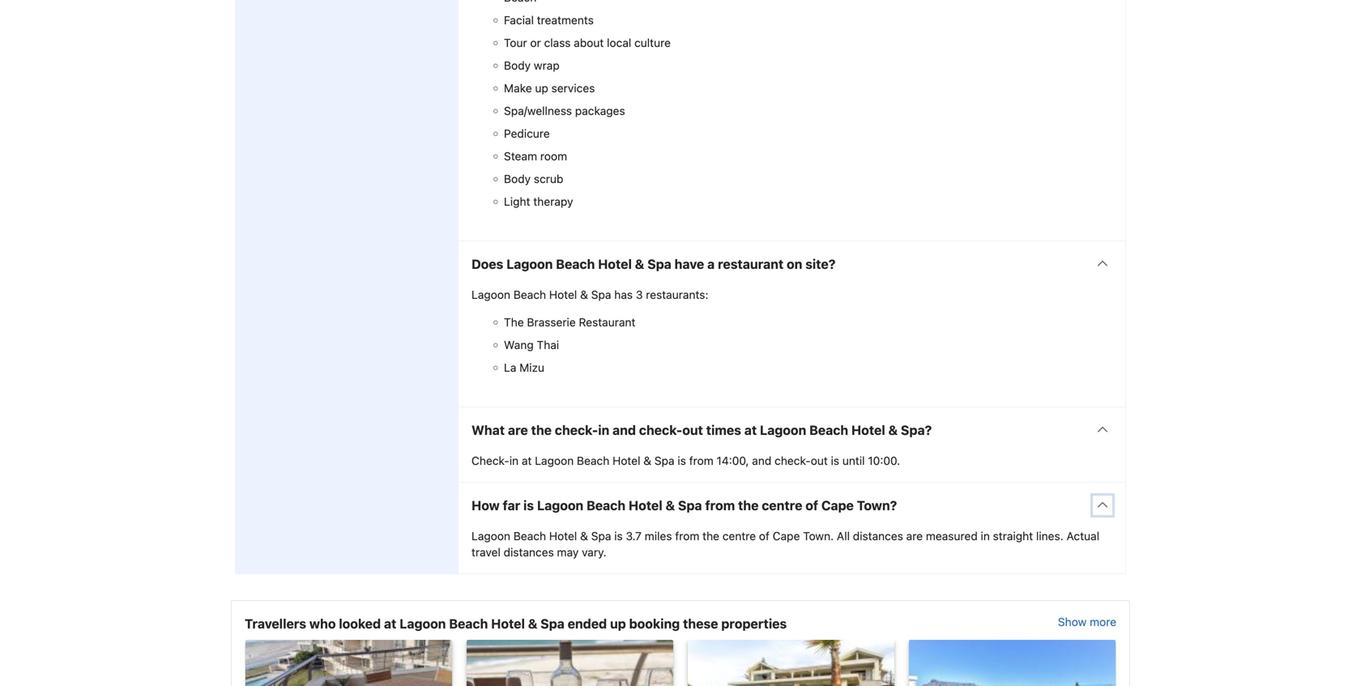 Task type: describe. For each thing, give the bounding box(es) containing it.
body scrub
[[504, 172, 564, 186]]

travellers who looked at lagoon beach hotel & spa ended up booking these properties
[[245, 616, 787, 632]]

at inside "dropdown button"
[[745, 423, 757, 438]]

packages
[[575, 104, 625, 118]]

10:00.
[[868, 454, 901, 468]]

actual
[[1067, 530, 1100, 543]]

lagoon beach hotel & spa is 3.7 miles from the centre of cape town. all distances are measured in straight lines. actual travel distances may vary.
[[472, 530, 1100, 559]]

more
[[1090, 616, 1117, 629]]

tour or class about local culture
[[504, 36, 671, 50]]

pedicure
[[504, 127, 550, 140]]

body for body scrub
[[504, 172, 531, 186]]

therapy
[[534, 195, 573, 208]]

& up miles
[[666, 498, 675, 514]]

thai
[[537, 339, 559, 352]]

hotel inside the lagoon beach hotel & spa is 3.7 miles from the centre of cape town. all distances are measured in straight lines. actual travel distances may vary.
[[549, 530, 577, 543]]

1 horizontal spatial check-
[[639, 423, 683, 438]]

town.
[[803, 530, 834, 543]]

on
[[787, 257, 803, 272]]

steam
[[504, 150, 537, 163]]

who
[[309, 616, 336, 632]]

town?
[[857, 498, 897, 514]]

from for spa
[[705, 498, 735, 514]]

properties
[[722, 616, 787, 632]]

& left ended
[[528, 616, 538, 632]]

class
[[544, 36, 571, 50]]

services
[[552, 82, 595, 95]]

lagoon right check-
[[535, 454, 574, 468]]

hotel down travel
[[491, 616, 525, 632]]

in inside "dropdown button"
[[598, 423, 610, 438]]

wang thai
[[504, 339, 559, 352]]

times
[[706, 423, 742, 438]]

have
[[675, 257, 705, 272]]

show
[[1058, 616, 1087, 629]]

steam room
[[504, 150, 567, 163]]

centre for town.
[[723, 530, 756, 543]]

what
[[472, 423, 505, 438]]

light
[[504, 195, 530, 208]]

0 horizontal spatial in
[[510, 454, 519, 468]]

& up how far is lagoon beach hotel & spa from the centre of cape town?
[[644, 454, 652, 468]]

does
[[472, 257, 504, 272]]

what are the check-in and check-out times at lagoon beach hotel & spa? button
[[459, 408, 1126, 453]]

spa inside the lagoon beach hotel & spa is 3.7 miles from the centre of cape town. all distances are measured in straight lines. actual travel distances may vary.
[[591, 530, 611, 543]]

restaurants:
[[646, 288, 709, 302]]

lines.
[[1037, 530, 1064, 543]]

travel
[[472, 546, 501, 559]]

facial
[[504, 13, 534, 27]]

brasserie
[[527, 316, 576, 329]]

spa?
[[901, 423, 932, 438]]

hotel inside what are the check-in and check-out times at lagoon beach hotel & spa? "dropdown button"
[[852, 423, 886, 438]]

may
[[557, 546, 579, 559]]

are inside the lagoon beach hotel & spa is 3.7 miles from the centre of cape town. all distances are measured in straight lines. actual travel distances may vary.
[[907, 530, 923, 543]]

hotel inside does lagoon beach hotel & spa have a restaurant on site? dropdown button
[[598, 257, 632, 272]]

1 vertical spatial up
[[610, 616, 626, 632]]

spa left ended
[[541, 616, 565, 632]]

straight
[[993, 530, 1033, 543]]

1 vertical spatial distances
[[504, 546, 554, 559]]

in inside the lagoon beach hotel & spa is 3.7 miles from the centre of cape town. all distances are measured in straight lines. actual travel distances may vary.
[[981, 530, 990, 543]]

the inside "dropdown button"
[[531, 423, 552, 438]]

the brasserie restaurant
[[504, 316, 636, 329]]

accordion control element
[[458, 0, 1127, 575]]

far
[[503, 498, 521, 514]]

1 vertical spatial out
[[811, 454, 828, 468]]

culture
[[635, 36, 671, 50]]

la mizu
[[504, 361, 545, 375]]

& inside "dropdown button"
[[889, 423, 898, 438]]

centre for town?
[[762, 498, 803, 514]]

0 horizontal spatial check-
[[555, 423, 598, 438]]

from for miles
[[675, 530, 700, 543]]

spa/wellness
[[504, 104, 572, 118]]

14:00,
[[717, 454, 749, 468]]

is left 'until'
[[831, 454, 840, 468]]

what are the check-in and check-out times at lagoon beach hotel & spa?
[[472, 423, 932, 438]]

spa down check-in at lagoon beach hotel & spa is from 14:00, and check-out is until 10:00.
[[678, 498, 702, 514]]

miles
[[645, 530, 672, 543]]

has
[[614, 288, 633, 302]]

show more link
[[1058, 614, 1117, 634]]

& up 'the brasserie restaurant'
[[580, 288, 588, 302]]

spa/wellness packages
[[504, 104, 625, 118]]

about
[[574, 36, 604, 50]]



Task type: vqa. For each thing, say whether or not it's contained in the screenshot.
seasons
no



Task type: locate. For each thing, give the bounding box(es) containing it.
travellers
[[245, 616, 306, 632]]

1 horizontal spatial of
[[806, 498, 819, 514]]

body for body wrap
[[504, 59, 531, 72]]

and up check-in at lagoon beach hotel & spa is from 14:00, and check-out is until 10:00.
[[613, 423, 636, 438]]

lagoon up travel
[[472, 530, 511, 543]]

1 horizontal spatial at
[[522, 454, 532, 468]]

the for spa
[[703, 530, 720, 543]]

from down 14:00,
[[705, 498, 735, 514]]

spa
[[648, 257, 672, 272], [591, 288, 611, 302], [655, 454, 675, 468], [678, 498, 702, 514], [591, 530, 611, 543], [541, 616, 565, 632]]

1 vertical spatial of
[[759, 530, 770, 543]]

restaurant
[[718, 257, 784, 272]]

3.7
[[626, 530, 642, 543]]

treatments
[[537, 13, 594, 27]]

&
[[635, 257, 645, 272], [580, 288, 588, 302], [889, 423, 898, 438], [644, 454, 652, 468], [666, 498, 675, 514], [580, 530, 588, 543], [528, 616, 538, 632]]

the
[[531, 423, 552, 438], [738, 498, 759, 514], [703, 530, 720, 543]]

body
[[504, 59, 531, 72], [504, 172, 531, 186]]

beach inside the lagoon beach hotel & spa is 3.7 miles from the centre of cape town. all distances are measured in straight lines. actual travel distances may vary.
[[514, 530, 546, 543]]

all
[[837, 530, 850, 543]]

1 vertical spatial the
[[738, 498, 759, 514]]

the
[[504, 316, 524, 329]]

2 horizontal spatial at
[[745, 423, 757, 438]]

distances down town?
[[853, 530, 904, 543]]

from inside the lagoon beach hotel & spa is 3.7 miles from the centre of cape town. all distances are measured in straight lines. actual travel distances may vary.
[[675, 530, 700, 543]]

& up vary.
[[580, 530, 588, 543]]

lagoon right times
[[760, 423, 807, 438]]

of for town.
[[759, 530, 770, 543]]

check-in at lagoon beach hotel & spa is from 14:00, and check-out is until 10:00.
[[472, 454, 901, 468]]

lagoon inside "dropdown button"
[[760, 423, 807, 438]]

beach
[[556, 257, 595, 272], [514, 288, 546, 302], [810, 423, 849, 438], [577, 454, 610, 468], [587, 498, 626, 514], [514, 530, 546, 543], [449, 616, 488, 632]]

centre inside the lagoon beach hotel & spa is 3.7 miles from the centre of cape town. all distances are measured in straight lines. actual travel distances may vary.
[[723, 530, 756, 543]]

of down how far is lagoon beach hotel & spa from the centre of cape town? dropdown button
[[759, 530, 770, 543]]

is down what are the check-in and check-out times at lagoon beach hotel & spa?
[[678, 454, 686, 468]]

are inside "dropdown button"
[[508, 423, 528, 438]]

1 vertical spatial body
[[504, 172, 531, 186]]

looked
[[339, 616, 381, 632]]

lagoon up may
[[537, 498, 584, 514]]

0 vertical spatial and
[[613, 423, 636, 438]]

cape inside dropdown button
[[822, 498, 854, 514]]

0 vertical spatial body
[[504, 59, 531, 72]]

lagoon
[[507, 257, 553, 272], [472, 288, 511, 302], [760, 423, 807, 438], [535, 454, 574, 468], [537, 498, 584, 514], [472, 530, 511, 543], [400, 616, 446, 632]]

0 vertical spatial centre
[[762, 498, 803, 514]]

0 vertical spatial out
[[683, 423, 703, 438]]

make up services
[[504, 82, 595, 95]]

centre down how far is lagoon beach hotel & spa from the centre of cape town? dropdown button
[[723, 530, 756, 543]]

hotel inside how far is lagoon beach hotel & spa from the centre of cape town? dropdown button
[[629, 498, 663, 514]]

1 horizontal spatial and
[[752, 454, 772, 468]]

booking
[[629, 616, 680, 632]]

lagoon down does
[[472, 288, 511, 302]]

2 horizontal spatial the
[[738, 498, 759, 514]]

are
[[508, 423, 528, 438], [907, 530, 923, 543]]

the inside the lagoon beach hotel & spa is 3.7 miles from the centre of cape town. all distances are measured in straight lines. actual travel distances may vary.
[[703, 530, 720, 543]]

2 vertical spatial in
[[981, 530, 990, 543]]

1 horizontal spatial the
[[703, 530, 720, 543]]

of for town?
[[806, 498, 819, 514]]

centre up the lagoon beach hotel & spa is 3.7 miles from the centre of cape town. all distances are measured in straight lines. actual travel distances may vary.
[[762, 498, 803, 514]]

1 vertical spatial at
[[522, 454, 532, 468]]

how far is lagoon beach hotel & spa from the centre of cape town?
[[472, 498, 897, 514]]

up
[[535, 82, 549, 95], [610, 616, 626, 632]]

1 horizontal spatial distances
[[853, 530, 904, 543]]

1 horizontal spatial out
[[811, 454, 828, 468]]

3
[[636, 288, 643, 302]]

and inside "dropdown button"
[[613, 423, 636, 438]]

up up spa/wellness
[[535, 82, 549, 95]]

spa down what are the check-in and check-out times at lagoon beach hotel & spa?
[[655, 454, 675, 468]]

1 horizontal spatial cape
[[822, 498, 854, 514]]

mizu
[[520, 361, 545, 375]]

0 horizontal spatial are
[[508, 423, 528, 438]]

spa left has
[[591, 288, 611, 302]]

ended
[[568, 616, 607, 632]]

lagoon right does
[[507, 257, 553, 272]]

2 horizontal spatial check-
[[775, 454, 811, 468]]

at right looked
[[384, 616, 397, 632]]

up right ended
[[610, 616, 626, 632]]

in
[[598, 423, 610, 438], [510, 454, 519, 468], [981, 530, 990, 543]]

hotel up 'until'
[[852, 423, 886, 438]]

spa left have
[[648, 257, 672, 272]]

check-
[[472, 454, 510, 468]]

these
[[683, 616, 718, 632]]

lagoon right looked
[[400, 616, 446, 632]]

0 horizontal spatial cape
[[773, 530, 800, 543]]

measured
[[926, 530, 978, 543]]

cape
[[822, 498, 854, 514], [773, 530, 800, 543]]

the for beach
[[738, 498, 759, 514]]

0 horizontal spatial the
[[531, 423, 552, 438]]

from right miles
[[675, 530, 700, 543]]

is
[[678, 454, 686, 468], [831, 454, 840, 468], [524, 498, 534, 514], [614, 530, 623, 543]]

wang
[[504, 339, 534, 352]]

facial treatments
[[504, 13, 594, 27]]

& inside the lagoon beach hotel & spa is 3.7 miles from the centre of cape town. all distances are measured in straight lines. actual travel distances may vary.
[[580, 530, 588, 543]]

of inside dropdown button
[[806, 498, 819, 514]]

spa up vary.
[[591, 530, 611, 543]]

are right what
[[508, 423, 528, 438]]

at right times
[[745, 423, 757, 438]]

1 vertical spatial from
[[705, 498, 735, 514]]

1 vertical spatial in
[[510, 454, 519, 468]]

centre inside dropdown button
[[762, 498, 803, 514]]

vary.
[[582, 546, 607, 559]]

lagoon inside the lagoon beach hotel & spa is 3.7 miles from the centre of cape town. all distances are measured in straight lines. actual travel distances may vary.
[[472, 530, 511, 543]]

of
[[806, 498, 819, 514], [759, 530, 770, 543]]

from inside dropdown button
[[705, 498, 735, 514]]

cape for town.
[[773, 530, 800, 543]]

1 vertical spatial and
[[752, 454, 772, 468]]

site?
[[806, 257, 836, 272]]

0 horizontal spatial of
[[759, 530, 770, 543]]

1 horizontal spatial centre
[[762, 498, 803, 514]]

is inside dropdown button
[[524, 498, 534, 514]]

1 horizontal spatial up
[[610, 616, 626, 632]]

up inside accordion control element
[[535, 82, 549, 95]]

2 vertical spatial the
[[703, 530, 720, 543]]

is inside the lagoon beach hotel & spa is 3.7 miles from the centre of cape town. all distances are measured in straight lines. actual travel distances may vary.
[[614, 530, 623, 543]]

2 horizontal spatial in
[[981, 530, 990, 543]]

restaurant
[[579, 316, 636, 329]]

body up make
[[504, 59, 531, 72]]

0 vertical spatial up
[[535, 82, 549, 95]]

of inside the lagoon beach hotel & spa is 3.7 miles from the centre of cape town. all distances are measured in straight lines. actual travel distances may vary.
[[759, 530, 770, 543]]

is left 3.7
[[614, 530, 623, 543]]

hotel up 'the brasserie restaurant'
[[549, 288, 577, 302]]

is right "far"
[[524, 498, 534, 514]]

does lagoon beach hotel & spa have a restaurant on site?
[[472, 257, 836, 272]]

distances
[[853, 530, 904, 543], [504, 546, 554, 559]]

out
[[683, 423, 703, 438], [811, 454, 828, 468]]

scrub
[[534, 172, 564, 186]]

& up the 3
[[635, 257, 645, 272]]

0 horizontal spatial centre
[[723, 530, 756, 543]]

cape for town?
[[822, 498, 854, 514]]

a
[[708, 257, 715, 272]]

0 horizontal spatial out
[[683, 423, 703, 438]]

cape inside the lagoon beach hotel & spa is 3.7 miles from the centre of cape town. all distances are measured in straight lines. actual travel distances may vary.
[[773, 530, 800, 543]]

0 horizontal spatial distances
[[504, 546, 554, 559]]

check-
[[555, 423, 598, 438], [639, 423, 683, 438], [775, 454, 811, 468]]

1 body from the top
[[504, 59, 531, 72]]

0 vertical spatial are
[[508, 423, 528, 438]]

centre
[[762, 498, 803, 514], [723, 530, 756, 543]]

how
[[472, 498, 500, 514]]

cape down how far is lagoon beach hotel & spa from the centre of cape town? dropdown button
[[773, 530, 800, 543]]

make
[[504, 82, 532, 95]]

the down how far is lagoon beach hotel & spa from the centre of cape town?
[[703, 530, 720, 543]]

light therapy
[[504, 195, 573, 208]]

hotel up 3.7
[[629, 498, 663, 514]]

local
[[607, 36, 632, 50]]

& left spa?
[[889, 423, 898, 438]]

cape up all
[[822, 498, 854, 514]]

the right what
[[531, 423, 552, 438]]

the down 14:00,
[[738, 498, 759, 514]]

0 horizontal spatial and
[[613, 423, 636, 438]]

out inside "dropdown button"
[[683, 423, 703, 438]]

hotel up may
[[549, 530, 577, 543]]

and right 14:00,
[[752, 454, 772, 468]]

0 vertical spatial the
[[531, 423, 552, 438]]

at
[[745, 423, 757, 438], [522, 454, 532, 468], [384, 616, 397, 632]]

0 vertical spatial distances
[[853, 530, 904, 543]]

hotel up has
[[598, 257, 632, 272]]

hotel up how far is lagoon beach hotel & spa from the centre of cape town?
[[613, 454, 641, 468]]

1 horizontal spatial in
[[598, 423, 610, 438]]

2 vertical spatial at
[[384, 616, 397, 632]]

of up town.
[[806, 498, 819, 514]]

0 vertical spatial in
[[598, 423, 610, 438]]

from down what are the check-in and check-out times at lagoon beach hotel & spa?
[[689, 454, 714, 468]]

1 horizontal spatial are
[[907, 530, 923, 543]]

from
[[689, 454, 714, 468], [705, 498, 735, 514], [675, 530, 700, 543]]

how far is lagoon beach hotel & spa from the centre of cape town? button
[[459, 483, 1126, 529]]

does lagoon beach hotel & spa have a restaurant on site? button
[[459, 242, 1126, 287]]

show more
[[1058, 616, 1117, 629]]

1 vertical spatial cape
[[773, 530, 800, 543]]

0 horizontal spatial up
[[535, 82, 549, 95]]

0 vertical spatial at
[[745, 423, 757, 438]]

body wrap
[[504, 59, 560, 72]]

out left 'until'
[[811, 454, 828, 468]]

2 body from the top
[[504, 172, 531, 186]]

body up light
[[504, 172, 531, 186]]

out left times
[[683, 423, 703, 438]]

1 vertical spatial centre
[[723, 530, 756, 543]]

distances left may
[[504, 546, 554, 559]]

wrap
[[534, 59, 560, 72]]

or
[[530, 36, 541, 50]]

0 vertical spatial of
[[806, 498, 819, 514]]

at right check-
[[522, 454, 532, 468]]

0 horizontal spatial at
[[384, 616, 397, 632]]

1 vertical spatial are
[[907, 530, 923, 543]]

2 vertical spatial from
[[675, 530, 700, 543]]

lagoon beach hotel & spa has 3 restaurants:
[[472, 288, 709, 302]]

until
[[843, 454, 865, 468]]

are left measured
[[907, 530, 923, 543]]

0 vertical spatial cape
[[822, 498, 854, 514]]

tour
[[504, 36, 527, 50]]

la
[[504, 361, 517, 375]]

beach inside "dropdown button"
[[810, 423, 849, 438]]

0 vertical spatial from
[[689, 454, 714, 468]]

the inside dropdown button
[[738, 498, 759, 514]]

room
[[540, 150, 567, 163]]



